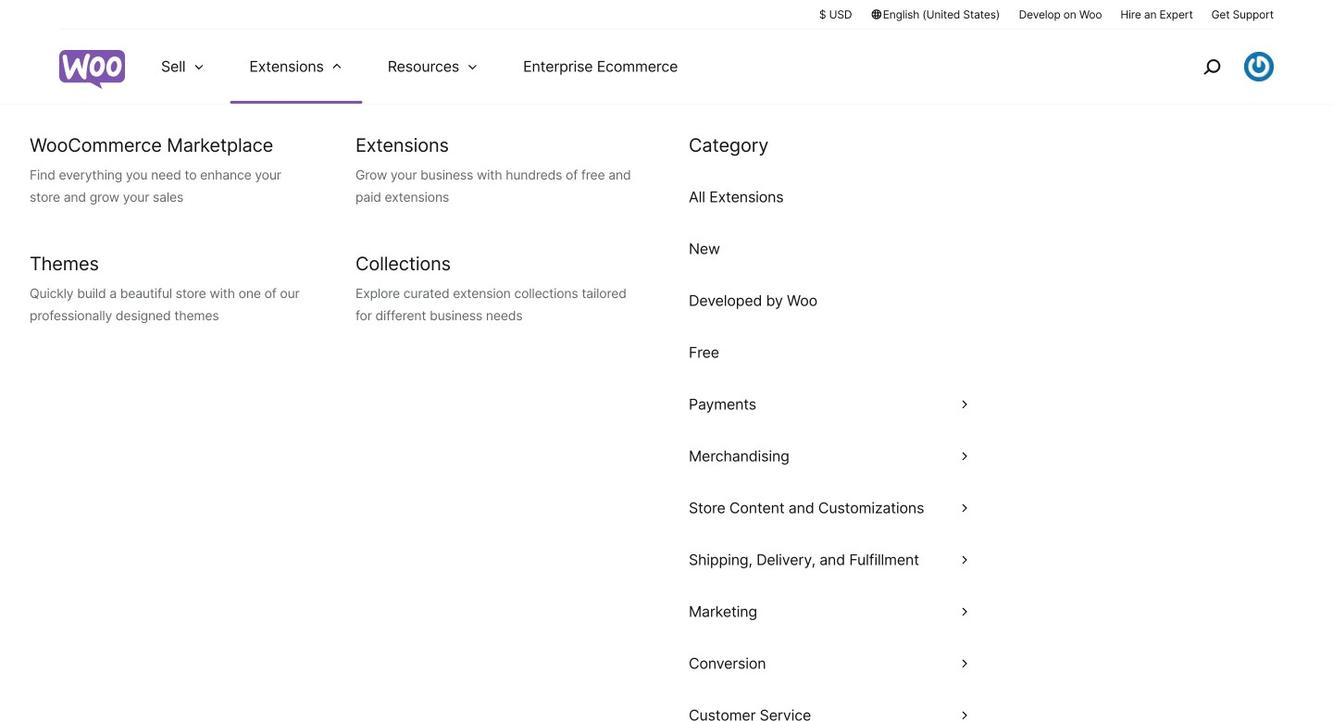 Task type: locate. For each thing, give the bounding box(es) containing it.
search image
[[1197, 52, 1227, 81]]

service navigation menu element
[[1164, 37, 1274, 97]]



Task type: describe. For each thing, give the bounding box(es) containing it.
open account menu image
[[1244, 52, 1274, 81]]



